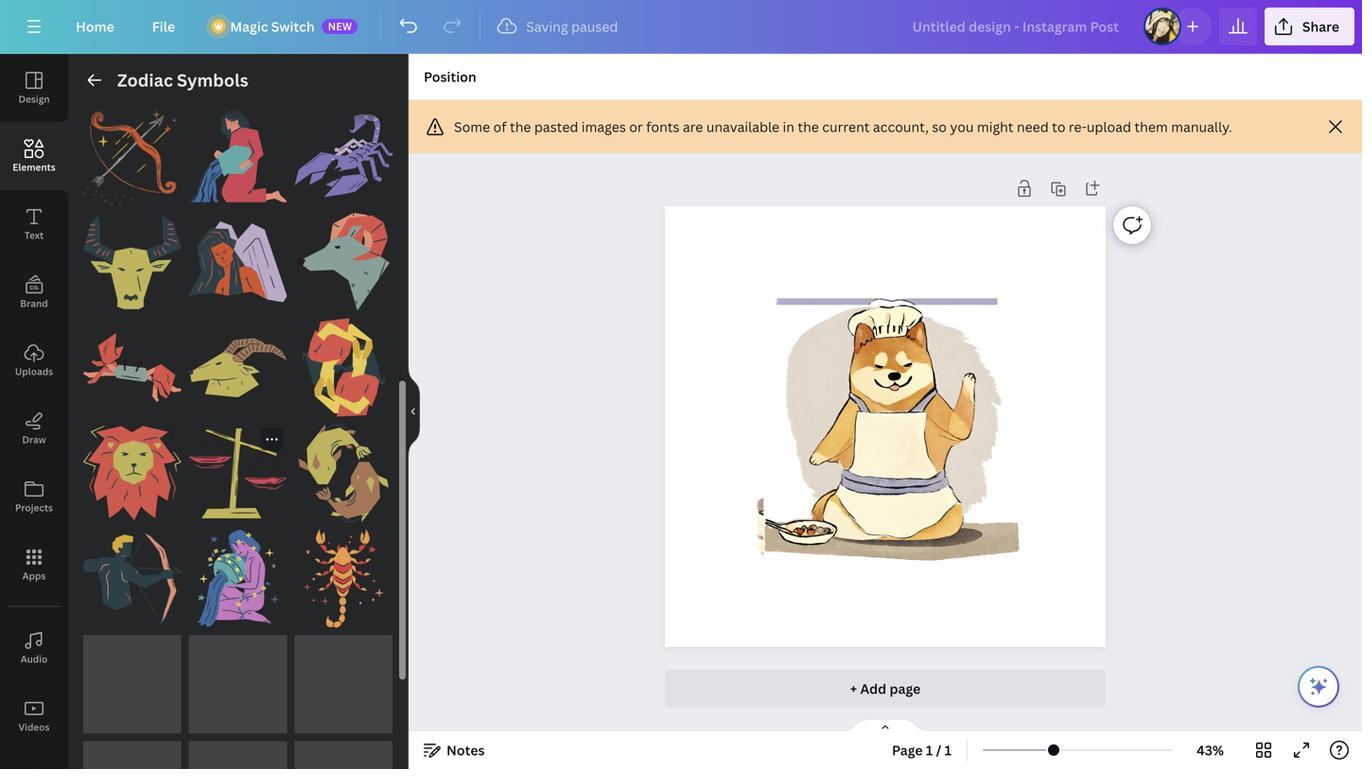 Task type: vqa. For each thing, say whether or not it's contained in the screenshot.
the leftmost 1
yes



Task type: describe. For each thing, give the bounding box(es) containing it.
notes
[[447, 742, 485, 759]]

Design title text field
[[898, 8, 1137, 45]]

apps
[[22, 570, 46, 583]]

zodiac symbols
[[117, 69, 248, 92]]

position button
[[416, 62, 484, 92]]

page
[[890, 680, 921, 698]]

to
[[1053, 118, 1066, 136]]

audio
[[21, 653, 48, 666]]

home link
[[61, 8, 129, 45]]

file
[[152, 18, 175, 35]]

star sign taurus image
[[83, 213, 181, 311]]

elements button
[[0, 122, 68, 190]]

so
[[933, 118, 947, 136]]

text button
[[0, 190, 68, 258]]

star sign libra image
[[189, 424, 287, 522]]

design button
[[0, 54, 68, 122]]

some
[[454, 118, 490, 136]]

symbols
[[177, 69, 248, 92]]

page 1 / 1
[[892, 742, 952, 759]]

you
[[951, 118, 974, 136]]

saving paused status
[[489, 15, 628, 38]]

new
[[328, 19, 352, 33]]

projects
[[15, 502, 53, 514]]

hide image
[[408, 366, 420, 457]]

account,
[[873, 118, 929, 136]]

star sign virgo image
[[189, 213, 287, 311]]

star sign scorpio image for first the star sign sagittarius image from the bottom of the page star sign aquarius image
[[295, 530, 393, 628]]

+ add page
[[851, 680, 921, 698]]

videos
[[18, 721, 50, 734]]

2 1 from the left
[[945, 742, 952, 759]]

show pages image
[[840, 718, 931, 733]]

draw button
[[0, 395, 68, 463]]

in
[[783, 118, 795, 136]]

brand button
[[0, 258, 68, 327]]

main menu bar
[[0, 0, 1363, 54]]

fonts
[[647, 118, 680, 136]]

text
[[24, 229, 44, 242]]

audio button
[[0, 614, 68, 682]]

paused
[[572, 18, 618, 35]]

star sign scorpio image for star sign aquarius image associated with first the star sign sagittarius image
[[295, 107, 393, 205]]

star sign aries image
[[295, 213, 393, 311]]

pasted
[[535, 118, 579, 136]]

might
[[977, 118, 1014, 136]]

side panel tab list
[[0, 54, 68, 769]]

uploads button
[[0, 327, 68, 395]]



Task type: locate. For each thing, give the bounding box(es) containing it.
canva assistant image
[[1308, 676, 1331, 698]]

videos button
[[0, 682, 68, 750]]

upload
[[1087, 118, 1132, 136]]

+ add page button
[[665, 670, 1106, 708]]

+
[[851, 680, 858, 698]]

star sign pisces image
[[295, 424, 393, 522]]

the
[[510, 118, 531, 136], [798, 118, 819, 136]]

43%
[[1197, 742, 1225, 759]]

1 star sign aquarius image from the top
[[189, 107, 287, 205]]

43% button
[[1180, 735, 1242, 766]]

1 horizontal spatial the
[[798, 118, 819, 136]]

/
[[937, 742, 942, 759]]

zodiac
[[117, 69, 173, 92]]

add
[[861, 680, 887, 698]]

1 horizontal spatial 1
[[945, 742, 952, 759]]

manually.
[[1172, 118, 1233, 136]]

0 horizontal spatial 1
[[926, 742, 933, 759]]

saving
[[526, 18, 568, 35]]

1 star sign sagittarius image from the top
[[83, 107, 181, 205]]

0 vertical spatial star sign aquarius image
[[189, 107, 287, 205]]

1 star sign scorpio image from the top
[[295, 107, 393, 205]]

star sign aquarius image for first the star sign sagittarius image
[[189, 107, 287, 205]]

star sign aquarius image
[[189, 107, 287, 205], [189, 530, 287, 628]]

elements
[[13, 161, 56, 174]]

magic switch
[[230, 18, 315, 35]]

star sign capricorn image
[[189, 319, 287, 417]]

star sign aquarius image for first the star sign sagittarius image from the bottom of the page
[[189, 530, 287, 628]]

star sign sagittarius image
[[83, 107, 181, 205], [83, 530, 181, 628]]

1 right "/"
[[945, 742, 952, 759]]

uploads
[[15, 365, 53, 378]]

1 vertical spatial star sign sagittarius image
[[83, 530, 181, 628]]

some of the pasted images or fonts are unavailable in the current account, so you might need to re-upload them manually.
[[454, 118, 1233, 136]]

home
[[76, 18, 114, 35]]

of
[[494, 118, 507, 136]]

the right of
[[510, 118, 531, 136]]

star sign leo image
[[83, 424, 181, 522]]

the right in
[[798, 118, 819, 136]]

re-
[[1069, 118, 1087, 136]]

1 the from the left
[[510, 118, 531, 136]]

1 vertical spatial star sign scorpio image
[[295, 530, 393, 628]]

2 star sign aquarius image from the top
[[189, 530, 287, 628]]

magic
[[230, 18, 268, 35]]

star sign cancer image
[[83, 319, 181, 417]]

design
[[18, 93, 50, 106]]

projects button
[[0, 463, 68, 531]]

or
[[630, 118, 643, 136]]

1 1 from the left
[[926, 742, 933, 759]]

2 star sign scorpio image from the top
[[295, 530, 393, 628]]

0 vertical spatial star sign sagittarius image
[[83, 107, 181, 205]]

notes button
[[416, 735, 493, 766]]

group
[[83, 96, 181, 205], [295, 96, 393, 205], [189, 107, 287, 205], [83, 202, 181, 311], [189, 202, 287, 311], [295, 202, 393, 311], [83, 319, 181, 417], [189, 319, 287, 417], [295, 319, 393, 417], [83, 413, 181, 522], [295, 413, 393, 522], [189, 424, 287, 522], [83, 519, 181, 628], [189, 519, 287, 628], [295, 519, 393, 628]]

need
[[1017, 118, 1049, 136]]

unavailable
[[707, 118, 780, 136]]

file button
[[137, 8, 190, 45]]

star sign scorpio image
[[295, 107, 393, 205], [295, 530, 393, 628]]

draw
[[22, 433, 46, 446]]

2 the from the left
[[798, 118, 819, 136]]

switch
[[271, 18, 315, 35]]

saving paused
[[526, 18, 618, 35]]

them
[[1135, 118, 1169, 136]]

1 vertical spatial star sign aquarius image
[[189, 530, 287, 628]]

share button
[[1265, 8, 1355, 45]]

star sign gemini image
[[295, 319, 393, 417]]

position
[[424, 68, 477, 86]]

1
[[926, 742, 933, 759], [945, 742, 952, 759]]

1 left "/"
[[926, 742, 933, 759]]

are
[[683, 118, 703, 136]]

share
[[1303, 18, 1340, 35]]

page
[[892, 742, 923, 759]]

images
[[582, 118, 626, 136]]

brand
[[20, 297, 48, 310]]

current
[[823, 118, 870, 136]]

0 horizontal spatial the
[[510, 118, 531, 136]]

0 vertical spatial star sign scorpio image
[[295, 107, 393, 205]]

apps button
[[0, 531, 68, 599]]

2 star sign sagittarius image from the top
[[83, 530, 181, 628]]



